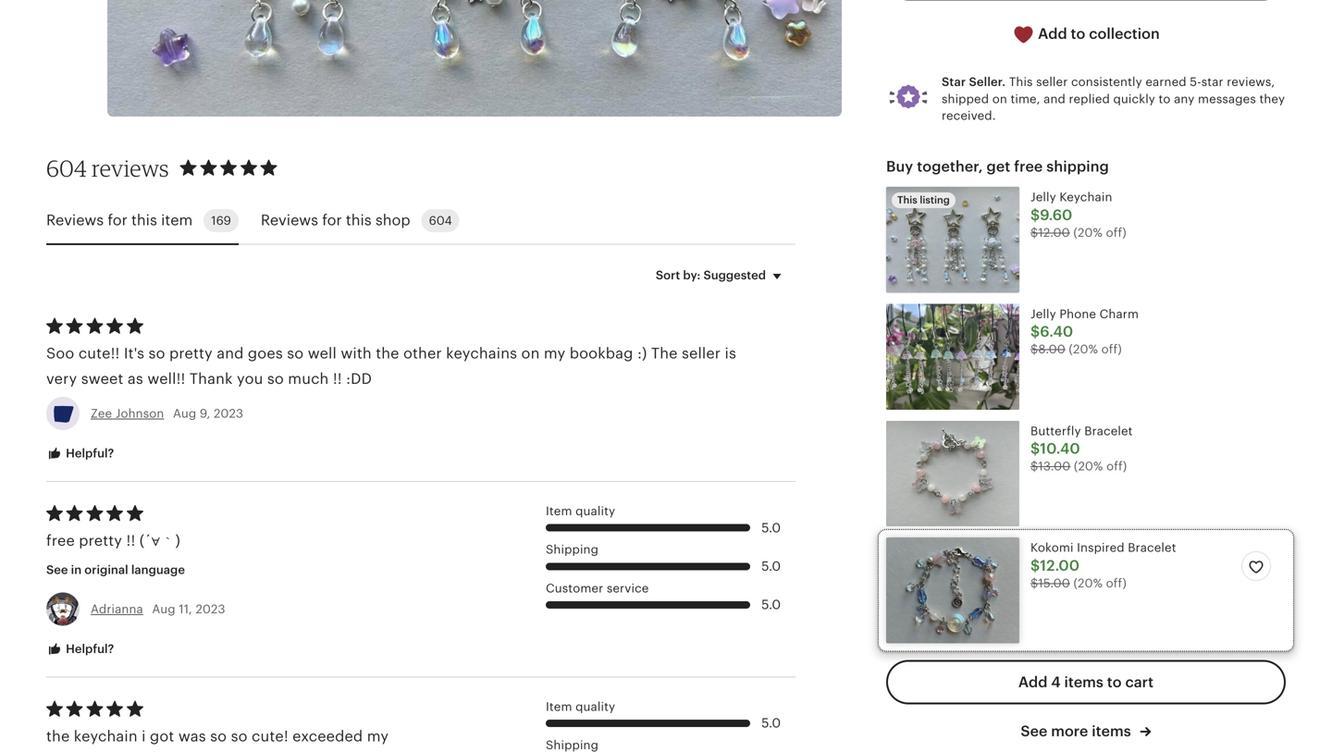 Task type: vqa. For each thing, say whether or not it's contained in the screenshot.
collection
yes



Task type: locate. For each thing, give the bounding box(es) containing it.
0 vertical spatial on
[[992, 92, 1007, 106]]

2 helpful? from the top
[[63, 642, 114, 656]]

see
[[46, 563, 68, 577], [1021, 723, 1047, 740]]

reviews right 169
[[261, 212, 318, 229]]

1 horizontal spatial !!
[[333, 370, 342, 387]]

see left in
[[46, 563, 68, 577]]

(20% right 15.00 at the bottom of page
[[1073, 576, 1103, 590]]

my inside the keychain i got was so so cute! exceeded my
[[367, 728, 389, 744]]

1 horizontal spatial this
[[1009, 75, 1033, 89]]

4 5.0 from the top
[[761, 716, 781, 731]]

this listing
[[897, 194, 950, 206]]

seller
[[1036, 75, 1068, 89], [682, 345, 721, 362]]

1 horizontal spatial the
[[376, 345, 399, 362]]

cart
[[1125, 674, 1154, 691]]

off) inside kokomi inspired bracelet $ 12.00 $ 15.00 (20% off)
[[1106, 576, 1127, 590]]

see left more
[[1021, 723, 1047, 740]]

1 vertical spatial bracelet
[[1128, 541, 1176, 555]]

helpful? button for soo cute!! it's so pretty and goes so well with the other keychains on my bookbag :) the seller is very sweet as well!! thank you so much !! :dd
[[32, 437, 128, 471]]

and up thank
[[217, 345, 244, 362]]

add 4 items to cart button
[[886, 660, 1286, 704]]

0 vertical spatial item quality
[[546, 504, 615, 518]]

add to collection button
[[886, 11, 1286, 57]]

reviews
[[46, 212, 104, 229], [261, 212, 318, 229]]

received.
[[942, 109, 996, 123]]

15.00
[[1038, 576, 1070, 590]]

2023
[[214, 406, 243, 420], [196, 602, 225, 616]]

off) inside butterfly bracelet $ 10.40 $ 13.00 (20% off)
[[1106, 459, 1127, 473]]

(20%
[[1073, 226, 1103, 239], [1069, 342, 1098, 356], [1074, 459, 1103, 473], [1073, 576, 1103, 590]]

2 for from the left
[[322, 212, 342, 229]]

604 for 604
[[429, 214, 452, 227]]

on down seller. at the top right
[[992, 92, 1007, 106]]

exceeded
[[292, 728, 363, 744]]

add for add to collection
[[1038, 25, 1067, 42]]

seller inside soo cute!! it's so pretty and goes so well with the other keychains on my bookbag :) the seller is very sweet as well!! thank you so much !! :dd
[[682, 345, 721, 362]]

other
[[403, 345, 442, 362]]

1 horizontal spatial 604
[[429, 214, 452, 227]]

0 vertical spatial 12.00
[[1038, 226, 1070, 239]]

jelly inside jelly keychain $ 9.60 $ 12.00 (20% off)
[[1030, 190, 1056, 204]]

jelly up 6.40
[[1030, 307, 1056, 321]]

0 horizontal spatial this
[[897, 194, 917, 206]]

on inside soo cute!! it's so pretty and goes so well with the other keychains on my bookbag :) the seller is very sweet as well!! thank you so much !! :dd
[[521, 345, 540, 362]]

0 vertical spatial my
[[544, 345, 566, 362]]

much
[[288, 370, 329, 387]]

reviews,
[[1227, 75, 1275, 89]]

0 vertical spatial seller
[[1036, 75, 1068, 89]]

2 reviews from the left
[[261, 212, 318, 229]]

time,
[[1011, 92, 1040, 106]]

6.40
[[1040, 323, 1073, 340]]

shipping
[[1046, 158, 1109, 175]]

get
[[987, 158, 1010, 175]]

off) right 13.00
[[1106, 459, 1127, 473]]

this left listing
[[897, 194, 917, 206]]

reviews down 604 reviews
[[46, 212, 104, 229]]

bracelet inside kokomi inspired bracelet $ 12.00 $ 15.00 (20% off)
[[1128, 541, 1176, 555]]

2 vertical spatial to
[[1107, 674, 1122, 691]]

2 this from the left
[[346, 212, 372, 229]]

1 vertical spatial free
[[46, 532, 75, 549]]

604 right 'shop'
[[429, 214, 452, 227]]

(20% right 8.00
[[1069, 342, 1098, 356]]

0 vertical spatial free
[[1014, 158, 1043, 175]]

this inside this seller consistently earned 5-star reviews, shipped on time, and replied quickly to any messages they received.
[[1009, 75, 1033, 89]]

the
[[376, 345, 399, 362], [46, 728, 70, 744]]

kokomi inspired bracelet $ 12.00 $ 15.00 (20% off)
[[1030, 541, 1176, 590]]

seller inside this seller consistently earned 5-star reviews, shipped on time, and replied quickly to any messages they received.
[[1036, 75, 1068, 89]]

listing
[[920, 194, 950, 206]]

it's
[[124, 345, 144, 362]]

12.00 down 9.60
[[1038, 226, 1070, 239]]

1 5.0 from the top
[[761, 520, 781, 535]]

9,
[[200, 406, 210, 420]]

bracelet right inspired
[[1128, 541, 1176, 555]]

for down 604 reviews
[[108, 212, 127, 229]]

free up in
[[46, 532, 75, 549]]

$
[[1030, 207, 1040, 223], [1030, 226, 1038, 239], [1030, 323, 1040, 340], [1030, 342, 1038, 356], [1030, 440, 1040, 457], [1030, 459, 1038, 473], [1030, 557, 1040, 574], [1030, 576, 1038, 590]]

1 horizontal spatial to
[[1107, 674, 1122, 691]]

1 horizontal spatial on
[[992, 92, 1007, 106]]

soo cute!! it's so pretty and goes so well with the other keychains on my bookbag :) the seller is very sweet as well!! thank you so much !! :dd
[[46, 345, 736, 387]]

0 vertical spatial jelly
[[1030, 190, 1056, 204]]

0 horizontal spatial see
[[46, 563, 68, 577]]

the right with
[[376, 345, 399, 362]]

this up "time,"
[[1009, 75, 1033, 89]]

1 helpful? from the top
[[63, 446, 114, 460]]

to down earned
[[1159, 92, 1171, 106]]

0 vertical spatial item
[[546, 504, 572, 518]]

0 vertical spatial this
[[1009, 75, 1033, 89]]

my
[[544, 345, 566, 362], [367, 728, 389, 744]]

for for item
[[108, 212, 127, 229]]

so
[[149, 345, 165, 362], [287, 345, 304, 362], [267, 370, 284, 387], [210, 728, 227, 744], [231, 728, 248, 744]]

0 horizontal spatial my
[[367, 728, 389, 744]]

0 vertical spatial pretty
[[169, 345, 213, 362]]

seller left "is"
[[682, 345, 721, 362]]

604 left reviews
[[46, 154, 87, 182]]

keychain
[[74, 728, 138, 744]]

phone
[[1059, 307, 1096, 321]]

0 vertical spatial see
[[46, 563, 68, 577]]

reviews for this shop
[[261, 212, 410, 229]]

1 vertical spatial and
[[217, 345, 244, 362]]

items right 4
[[1064, 674, 1103, 691]]

(20% inside jelly phone charm $ 6.40 $ 8.00 (20% off)
[[1069, 342, 1098, 356]]

zee
[[91, 406, 112, 420]]

butterfly
[[1030, 424, 1081, 438]]

to left the 'collection'
[[1071, 25, 1085, 42]]

helpful? button down adrianna
[[32, 632, 128, 666]]

jelly up 9.60
[[1030, 190, 1056, 204]]

my right exceeded
[[367, 728, 389, 744]]

1 vertical spatial my
[[367, 728, 389, 744]]

1 vertical spatial pretty
[[79, 532, 122, 549]]

1 horizontal spatial see
[[1021, 723, 1047, 740]]

add left 4
[[1018, 674, 1048, 691]]

1 vertical spatial see
[[1021, 723, 1047, 740]]

1 vertical spatial on
[[521, 345, 540, 362]]

0 vertical spatial bracelet
[[1084, 424, 1133, 438]]

see for see more items
[[1021, 723, 1047, 740]]

items
[[1064, 674, 1103, 691], [1092, 723, 1131, 740]]

off)
[[1106, 226, 1127, 239], [1101, 342, 1122, 356], [1106, 459, 1127, 473], [1106, 576, 1127, 590]]

1 horizontal spatial my
[[544, 345, 566, 362]]

604 reviews
[[46, 154, 169, 182]]

0 horizontal spatial reviews
[[46, 212, 104, 229]]

jelly phone charm image
[[886, 304, 1019, 410]]

bracelet right butterfly
[[1084, 424, 1133, 438]]

off) down keychain
[[1106, 226, 1127, 239]]

to left the cart
[[1107, 674, 1122, 691]]

to
[[1071, 25, 1085, 42], [1159, 92, 1171, 106], [1107, 674, 1122, 691]]

items for more
[[1092, 723, 1131, 740]]

1 vertical spatial 12.00
[[1040, 557, 1080, 574]]

(20% inside jelly keychain $ 9.60 $ 12.00 (20% off)
[[1073, 226, 1103, 239]]

my inside soo cute!! it's so pretty and goes so well with the other keychains on my bookbag :) the seller is very sweet as well!! thank you so much !! :dd
[[544, 345, 566, 362]]

jelly for 6.40
[[1030, 307, 1056, 321]]

2 horizontal spatial to
[[1159, 92, 1171, 106]]

and right "time,"
[[1044, 92, 1066, 106]]

add for add 4 items to cart
[[1018, 674, 1048, 691]]

0 horizontal spatial and
[[217, 345, 244, 362]]

pretty up thank
[[169, 345, 213, 362]]

0 vertical spatial quality
[[575, 504, 615, 518]]

0 horizontal spatial pretty
[[79, 532, 122, 549]]

this for seller
[[1009, 75, 1033, 89]]

1 this from the left
[[131, 212, 157, 229]]

the inside the keychain i got was so so cute! exceeded my
[[46, 728, 70, 744]]

1 vertical spatial jelly
[[1030, 307, 1056, 321]]

helpful? down adrianna
[[63, 642, 114, 656]]

1 vertical spatial this
[[897, 194, 917, 206]]

aug left 11,
[[152, 602, 175, 616]]

aug
[[173, 406, 196, 420], [152, 602, 175, 616]]

0 horizontal spatial for
[[108, 212, 127, 229]]

1 vertical spatial 604
[[429, 214, 452, 227]]

off) down charm
[[1101, 342, 1122, 356]]

goes
[[248, 345, 283, 362]]

2 jelly from the top
[[1030, 307, 1056, 321]]

2 quality from the top
[[575, 700, 615, 714]]

1 vertical spatial !!
[[126, 532, 135, 549]]

this left 'shop'
[[346, 212, 372, 229]]

helpful? button down zee
[[32, 437, 128, 471]]

1 horizontal spatial free
[[1014, 158, 1043, 175]]

0 horizontal spatial 604
[[46, 154, 87, 182]]

1 vertical spatial add
[[1018, 674, 1048, 691]]

items right more
[[1092, 723, 1131, 740]]

see inside button
[[46, 563, 68, 577]]

1 vertical spatial items
[[1092, 723, 1131, 740]]

!! left (´∀｀)
[[126, 532, 135, 549]]

0 horizontal spatial !!
[[126, 532, 135, 549]]

pretty up original
[[79, 532, 122, 549]]

4
[[1051, 674, 1061, 691]]

12.00 inside kokomi inspired bracelet $ 12.00 $ 15.00 (20% off)
[[1040, 557, 1080, 574]]

0 horizontal spatial this
[[131, 212, 157, 229]]

0 horizontal spatial seller
[[682, 345, 721, 362]]

12.00 up 15.00 at the bottom of page
[[1040, 557, 1080, 574]]

5 $ from the top
[[1030, 440, 1040, 457]]

0 vertical spatial 2023
[[214, 406, 243, 420]]

1 jelly from the top
[[1030, 190, 1056, 204]]

1 for from the left
[[108, 212, 127, 229]]

this left item
[[131, 212, 157, 229]]

5-
[[1190, 75, 1201, 89]]

1 vertical spatial quality
[[575, 700, 615, 714]]

1 vertical spatial the
[[46, 728, 70, 744]]

0 vertical spatial 604
[[46, 154, 87, 182]]

1 horizontal spatial seller
[[1036, 75, 1068, 89]]

0 vertical spatial and
[[1044, 92, 1066, 106]]

inspired
[[1077, 541, 1125, 555]]

off) inside jelly phone charm $ 6.40 $ 8.00 (20% off)
[[1101, 342, 1122, 356]]

helpful? down zee
[[63, 446, 114, 460]]

604
[[46, 154, 87, 182], [429, 214, 452, 227]]

reviews for reviews for this item
[[46, 212, 104, 229]]

on
[[992, 92, 1007, 106], [521, 345, 540, 362]]

my left bookbag
[[544, 345, 566, 362]]

(20% down keychain
[[1073, 226, 1103, 239]]

604 for 604 reviews
[[46, 154, 87, 182]]

1 horizontal spatial and
[[1044, 92, 1066, 106]]

and
[[1044, 92, 1066, 106], [217, 345, 244, 362]]

on inside this seller consistently earned 5-star reviews, shipped on time, and replied quickly to any messages they received.
[[992, 92, 1007, 106]]

1 horizontal spatial pretty
[[169, 345, 213, 362]]

got
[[150, 728, 174, 744]]

1 vertical spatial helpful?
[[63, 642, 114, 656]]

together,
[[917, 158, 983, 175]]

1 horizontal spatial for
[[322, 212, 342, 229]]

2 helpful? button from the top
[[32, 632, 128, 666]]

off) down inspired
[[1106, 576, 1127, 590]]

(20% down 10.40
[[1074, 459, 1103, 473]]

item
[[161, 212, 193, 229]]

items inside button
[[1064, 674, 1103, 691]]

9.60
[[1040, 207, 1072, 223]]

2023 right 9, at the bottom left of page
[[214, 406, 243, 420]]

1 vertical spatial seller
[[682, 345, 721, 362]]

0 vertical spatial !!
[[333, 370, 342, 387]]

0 vertical spatial helpful? button
[[32, 437, 128, 471]]

1 vertical spatial helpful? button
[[32, 632, 128, 666]]

:dd
[[346, 370, 372, 387]]

1 horizontal spatial reviews
[[261, 212, 318, 229]]

0 vertical spatial the
[[376, 345, 399, 362]]

0 vertical spatial add
[[1038, 25, 1067, 42]]

1 horizontal spatial this
[[346, 212, 372, 229]]

you
[[237, 370, 263, 387]]

2023 right 11,
[[196, 602, 225, 616]]

0 horizontal spatial free
[[46, 532, 75, 549]]

this
[[131, 212, 157, 229], [346, 212, 372, 229]]

0 vertical spatial helpful?
[[63, 446, 114, 460]]

jelly
[[1030, 190, 1056, 204], [1030, 307, 1056, 321]]

0 vertical spatial items
[[1064, 674, 1103, 691]]

keychains
[[446, 345, 517, 362]]

1 helpful? button from the top
[[32, 437, 128, 471]]

is
[[725, 345, 736, 362]]

by:
[[683, 268, 701, 282]]

sort by: suggested
[[656, 268, 766, 282]]

aug left 9, at the bottom left of page
[[173, 406, 196, 420]]

1 vertical spatial to
[[1159, 92, 1171, 106]]

see in original language button
[[32, 553, 199, 587]]

seller.
[[969, 75, 1006, 89]]

0 horizontal spatial on
[[521, 345, 540, 362]]

1 vertical spatial item
[[546, 700, 572, 714]]

!! left :dd
[[333, 370, 342, 387]]

for left 'shop'
[[322, 212, 342, 229]]

helpful? for soo cute!! it's so pretty and goes so well with the other keychains on my bookbag :) the seller is very sweet as well!! thank you so much !! :dd
[[63, 446, 114, 460]]

items for 4
[[1064, 674, 1103, 691]]

add up "time,"
[[1038, 25, 1067, 42]]

they
[[1259, 92, 1285, 106]]

free right the "get" in the right top of the page
[[1014, 158, 1043, 175]]

this
[[1009, 75, 1033, 89], [897, 194, 917, 206]]

1 vertical spatial item quality
[[546, 700, 615, 714]]

1 item quality from the top
[[546, 504, 615, 518]]

the left keychain on the bottom left
[[46, 728, 70, 744]]

jelly inside jelly phone charm $ 6.40 $ 8.00 (20% off)
[[1030, 307, 1056, 321]]

1 vertical spatial 2023
[[196, 602, 225, 616]]

jelly for 9.60
[[1030, 190, 1056, 204]]

on right keychains
[[521, 345, 540, 362]]

0 vertical spatial to
[[1071, 25, 1085, 42]]

0 horizontal spatial the
[[46, 728, 70, 744]]

(20% inside kokomi inspired bracelet $ 12.00 $ 15.00 (20% off)
[[1073, 576, 1103, 590]]

1 reviews from the left
[[46, 212, 104, 229]]

keychain
[[1059, 190, 1112, 204]]

seller up "time,"
[[1036, 75, 1068, 89]]

tab list
[[46, 198, 796, 245]]

bookbag
[[570, 345, 633, 362]]



Task type: describe. For each thing, give the bounding box(es) containing it.
helpful? for free pretty !! (´∀｀)
[[63, 642, 114, 656]]

original
[[84, 563, 128, 577]]

(´∀｀)
[[139, 532, 180, 549]]

sort
[[656, 268, 680, 282]]

6 $ from the top
[[1030, 459, 1038, 473]]

with
[[341, 345, 372, 362]]

reviews for reviews for this shop
[[261, 212, 318, 229]]

well
[[308, 345, 337, 362]]

3 5.0 from the top
[[761, 597, 781, 612]]

so left well
[[287, 345, 304, 362]]

2 item quality from the top
[[546, 700, 615, 714]]

suggested
[[703, 268, 766, 282]]

consistently
[[1071, 75, 1142, 89]]

to inside this seller consistently earned 5-star reviews, shipped on time, and replied quickly to any messages they received.
[[1159, 92, 1171, 106]]

butterfly bracelet image
[[886, 421, 1019, 527]]

star
[[1201, 75, 1224, 89]]

:)
[[637, 345, 647, 362]]

see more items link
[[1021, 721, 1151, 742]]

(20% inside butterfly bracelet $ 10.40 $ 13.00 (20% off)
[[1074, 459, 1103, 473]]

soo
[[46, 345, 74, 362]]

service
[[607, 581, 649, 595]]

!! inside soo cute!! it's so pretty and goes so well with the other keychains on my bookbag :) the seller is very sweet as well!! thank you so much !! :dd
[[333, 370, 342, 387]]

jelly phone charm $ 6.40 $ 8.00 (20% off)
[[1030, 307, 1139, 356]]

star seller.
[[942, 75, 1006, 89]]

this for item
[[131, 212, 157, 229]]

adrianna link
[[91, 602, 143, 616]]

and inside this seller consistently earned 5-star reviews, shipped on time, and replied quickly to any messages they received.
[[1044, 92, 1066, 106]]

2 5.0 from the top
[[761, 559, 781, 574]]

4 $ from the top
[[1030, 342, 1038, 356]]

1 $ from the top
[[1030, 207, 1040, 223]]

this for shop
[[346, 212, 372, 229]]

star
[[942, 75, 966, 89]]

shipping
[[546, 543, 599, 557]]

shipped
[[942, 92, 989, 106]]

0 horizontal spatial to
[[1071, 25, 1085, 42]]

so right it's
[[149, 345, 165, 362]]

10.40
[[1040, 440, 1080, 457]]

well!!
[[147, 370, 185, 387]]

so right you
[[267, 370, 284, 387]]

sweet
[[81, 370, 124, 387]]

3 $ from the top
[[1030, 323, 1040, 340]]

so right was
[[210, 728, 227, 744]]

169
[[211, 214, 231, 227]]

2 item from the top
[[546, 700, 572, 714]]

jelly keychain image
[[886, 187, 1019, 293]]

this for listing
[[897, 194, 917, 206]]

kokomi inspired bracelet image
[[886, 538, 1019, 643]]

for for shop
[[322, 212, 342, 229]]

cute!
[[252, 728, 288, 744]]

12.00 inside jelly keychain $ 9.60 $ 12.00 (20% off)
[[1038, 226, 1070, 239]]

add to collection
[[1034, 25, 1160, 42]]

messages
[[1198, 92, 1256, 106]]

butterfly bracelet $ 10.40 $ 13.00 (20% off)
[[1030, 424, 1133, 473]]

was
[[178, 728, 206, 744]]

8 $ from the top
[[1030, 576, 1038, 590]]

customer
[[546, 581, 603, 595]]

off) inside jelly keychain $ 9.60 $ 12.00 (20% off)
[[1106, 226, 1127, 239]]

and inside soo cute!! it's so pretty and goes so well with the other keychains on my bookbag :) the seller is very sweet as well!! thank you so much !! :dd
[[217, 345, 244, 362]]

shop
[[375, 212, 410, 229]]

customer service
[[546, 581, 649, 595]]

1 quality from the top
[[575, 504, 615, 518]]

replied
[[1069, 92, 1110, 106]]

see for see in original language
[[46, 563, 68, 577]]

quickly
[[1113, 92, 1155, 106]]

johnson
[[115, 406, 164, 420]]

free pretty !! (´∀｀)
[[46, 532, 180, 549]]

adrianna
[[91, 602, 143, 616]]

collection
[[1089, 25, 1160, 42]]

7 $ from the top
[[1030, 557, 1040, 574]]

bracelet inside butterfly bracelet $ 10.40 $ 13.00 (20% off)
[[1084, 424, 1133, 438]]

see in original language
[[46, 563, 185, 577]]

charm
[[1100, 307, 1139, 321]]

the
[[651, 345, 678, 362]]

sort by: suggested button
[[642, 256, 802, 295]]

tab list containing reviews for this item
[[46, 198, 796, 245]]

cute!!
[[78, 345, 120, 362]]

zee johnson aug 9, 2023
[[91, 406, 243, 420]]

pretty inside soo cute!! it's so pretty and goes so well with the other keychains on my bookbag :) the seller is very sweet as well!! thank you so much !! :dd
[[169, 345, 213, 362]]

the keychain i got was so so cute! exceeded my
[[46, 728, 462, 752]]

as
[[128, 370, 143, 387]]

see more items
[[1021, 723, 1135, 740]]

8.00
[[1038, 342, 1065, 356]]

so left cute! at the bottom left of page
[[231, 728, 248, 744]]

0 vertical spatial aug
[[173, 406, 196, 420]]

reviews
[[92, 154, 169, 182]]

language
[[131, 563, 185, 577]]

13.00
[[1038, 459, 1071, 473]]

this seller consistently earned 5-star reviews, shipped on time, and replied quickly to any messages they received.
[[942, 75, 1285, 123]]

1 item from the top
[[546, 504, 572, 518]]

very
[[46, 370, 77, 387]]

helpful? button for free pretty !! (´∀｀)
[[32, 632, 128, 666]]

thank
[[189, 370, 233, 387]]

2 $ from the top
[[1030, 226, 1038, 239]]

more
[[1051, 723, 1088, 740]]

kokomi
[[1030, 541, 1074, 555]]

any
[[1174, 92, 1195, 106]]

jelly keychain $ 9.60 $ 12.00 (20% off)
[[1030, 190, 1127, 239]]

the inside soo cute!! it's so pretty and goes so well with the other keychains on my bookbag :) the seller is very sweet as well!! thank you so much !! :dd
[[376, 345, 399, 362]]

buy together, get free shipping
[[886, 158, 1109, 175]]

add 4 items to cart
[[1018, 674, 1154, 691]]

adrianna aug 11, 2023
[[91, 602, 225, 616]]

1 vertical spatial aug
[[152, 602, 175, 616]]

zee johnson link
[[91, 406, 164, 420]]

earned
[[1145, 75, 1187, 89]]

11,
[[179, 602, 192, 616]]



